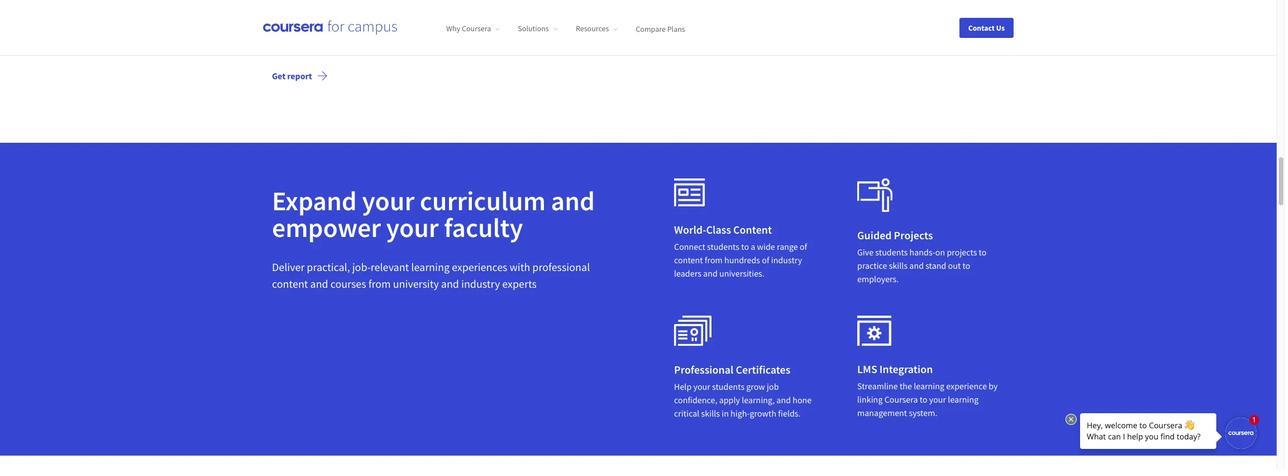Task type: describe. For each thing, give the bounding box(es) containing it.
stand
[[926, 260, 946, 271]]

content inside deliver practical, job-relevant learning experiences with professional content and courses from university and industry experts
[[272, 277, 308, 291]]

apply
[[719, 395, 740, 406]]

by
[[989, 381, 998, 392]]

guided projects give students hands-on projects to practice skills and stand out to employers.
[[857, 228, 987, 285]]

faculty
[[444, 211, 523, 244]]

management
[[857, 407, 907, 419]]

learning for system.
[[914, 381, 945, 392]]

skills inside professional certificates help your students grow job confidence, apply learning, and hone critical skills in high-growth fields.
[[701, 408, 720, 419]]

insights
[[317, 12, 352, 26]]

why coursera
[[446, 24, 491, 34]]

job-
[[352, 260, 371, 274]]

to right projects
[[979, 247, 987, 258]]

to inside use these insights to enhance your curriculum, and strengthen employment outcomes.
[[354, 12, 363, 26]]

1 vertical spatial of
[[762, 254, 769, 266]]

experiences
[[452, 260, 507, 274]]

compare
[[636, 24, 666, 34]]

students inside 'guided projects give students hands-on projects to practice skills and stand out to employers.'
[[875, 247, 908, 258]]

0 vertical spatial of
[[800, 241, 807, 252]]

integration
[[880, 362, 933, 376]]

students for certificates
[[712, 381, 745, 392]]

compare plans link
[[636, 24, 685, 34]]

fields.
[[778, 408, 801, 419]]

experience
[[946, 381, 987, 392]]

skills inside 'guided projects give students hands-on projects to practice skills and stand out to employers.'
[[889, 260, 908, 271]]

hundreds
[[724, 254, 760, 266]]

lms integration streamline the learning experience by linking coursera to your learning management system.
[[857, 362, 998, 419]]

to right out
[[963, 260, 970, 271]]

range
[[777, 241, 798, 252]]

empower
[[272, 211, 381, 244]]

strengthen
[[500, 12, 549, 26]]

streamline
[[857, 381, 898, 392]]

confidence,
[[674, 395, 717, 406]]

give
[[857, 247, 874, 258]]

and inside professional certificates help your students grow job confidence, apply learning, and hone critical skills in high-growth fields.
[[777, 395, 791, 406]]

why coursera link
[[446, 24, 500, 34]]

relevant
[[371, 260, 409, 274]]

wide
[[757, 241, 775, 252]]

hands-
[[910, 247, 935, 258]]

compare plans
[[636, 24, 685, 34]]

your inside lms integration streamline the learning experience by linking coursera to your learning management system.
[[929, 394, 946, 405]]

to inside world-class content connect students to a wide range of content  from hundreds of industry leaders and universities.
[[741, 241, 749, 252]]

projects
[[947, 247, 977, 258]]

contact
[[968, 23, 995, 33]]

professional
[[674, 363, 734, 377]]

high-
[[731, 408, 750, 419]]

and inside 'guided projects give students hands-on projects to practice skills and stand out to employers.'
[[909, 260, 924, 271]]

curriculum
[[420, 184, 546, 218]]

practical,
[[307, 260, 350, 274]]

resources link
[[576, 24, 618, 34]]

lms
[[857, 362, 877, 376]]

and inside world-class content connect students to a wide range of content  from hundreds of industry leaders and universities.
[[703, 268, 718, 279]]

report
[[287, 70, 312, 81]]

critical
[[674, 408, 700, 419]]

your inside professional certificates help your students grow job confidence, apply learning, and hone critical skills in high-growth fields.
[[693, 381, 710, 392]]

projects
[[894, 228, 933, 242]]

help
[[674, 381, 692, 392]]

learning for and
[[411, 260, 450, 274]]

us
[[996, 23, 1005, 33]]

2 vertical spatial learning
[[948, 394, 979, 405]]

with
[[510, 260, 530, 274]]

these
[[291, 12, 315, 26]]

to inside lms integration streamline the learning experience by linking coursera to your learning management system.
[[920, 394, 927, 405]]

world-
[[674, 223, 706, 237]]

industry for and
[[461, 277, 500, 291]]

contact us button
[[959, 18, 1014, 38]]

system.
[[909, 407, 937, 419]]

coursera inside lms integration streamline the learning experience by linking coursera to your learning management system.
[[884, 394, 918, 405]]

from for connect
[[705, 254, 723, 266]]

expand
[[272, 184, 357, 218]]



Task type: locate. For each thing, give the bounding box(es) containing it.
students for class
[[707, 241, 739, 252]]

get report
[[272, 70, 312, 81]]

0 horizontal spatial skills
[[701, 408, 720, 419]]

university
[[393, 277, 439, 291]]

1 horizontal spatial from
[[705, 254, 723, 266]]

from inside deliver practical, job-relevant learning experiences with professional content and courses from university and industry experts
[[368, 277, 391, 291]]

and inside expand your curriculum and empower your faculty
[[551, 184, 595, 218]]

content inside world-class content connect students to a wide range of content  from hundreds of industry leaders and universities.
[[674, 254, 703, 266]]

content down deliver
[[272, 277, 308, 291]]

0 horizontal spatial coursera
[[462, 24, 491, 34]]

why
[[446, 24, 460, 34]]

outcomes.
[[332, 29, 378, 43]]

of
[[800, 241, 807, 252], [762, 254, 769, 266]]

professional
[[532, 260, 590, 274]]

1 vertical spatial industry
[[461, 277, 500, 291]]

1 horizontal spatial skills
[[889, 260, 908, 271]]

learning
[[411, 260, 450, 274], [914, 381, 945, 392], [948, 394, 979, 405]]

2 horizontal spatial learning
[[948, 394, 979, 405]]

of down the wide
[[762, 254, 769, 266]]

use these insights to enhance your curriculum, and strengthen employment outcomes.
[[272, 12, 549, 43]]

grow
[[746, 381, 765, 392]]

students inside world-class content connect students to a wide range of content  from hundreds of industry leaders and universities.
[[707, 241, 739, 252]]

get
[[272, 70, 286, 81]]

0 vertical spatial from
[[705, 254, 723, 266]]

the
[[900, 381, 912, 392]]

1 vertical spatial content
[[272, 277, 308, 291]]

students inside professional certificates help your students grow job confidence, apply learning, and hone critical skills in high-growth fields.
[[712, 381, 745, 392]]

enhance
[[365, 12, 403, 26]]

out
[[948, 260, 961, 271]]

content up leaders
[[674, 254, 703, 266]]

world-class content image
[[674, 316, 712, 347]]

0 vertical spatial coursera
[[462, 24, 491, 34]]

leaders
[[674, 268, 701, 279]]

from for relevant
[[368, 277, 391, 291]]

curriculum,
[[428, 12, 479, 26]]

to up outcomes.
[[354, 12, 363, 26]]

solutions link
[[518, 24, 558, 34]]

expand your curriculum and empower your faculty
[[272, 184, 595, 244]]

and
[[481, 12, 498, 26], [551, 184, 595, 218], [909, 260, 924, 271], [703, 268, 718, 279], [310, 277, 328, 291], [441, 277, 459, 291], [777, 395, 791, 406]]

connect
[[674, 241, 705, 252]]

to up system.
[[920, 394, 927, 405]]

students up apply on the bottom of the page
[[712, 381, 745, 392]]

in
[[722, 408, 729, 419]]

world-class content connect students to a wide range of content  from hundreds of industry leaders and universities.
[[674, 223, 807, 279]]

from down connect
[[705, 254, 723, 266]]

0 horizontal spatial content
[[272, 277, 308, 291]]

students up practice
[[875, 247, 908, 258]]

industry down experiences
[[461, 277, 500, 291]]

industry for of
[[771, 254, 802, 266]]

skills left in
[[701, 408, 720, 419]]

learning,
[[742, 395, 775, 406]]

1 vertical spatial from
[[368, 277, 391, 291]]

learning up university
[[411, 260, 450, 274]]

0 horizontal spatial from
[[368, 277, 391, 291]]

0 vertical spatial content
[[674, 254, 703, 266]]

1 vertical spatial learning
[[914, 381, 945, 392]]

coursera for campus image
[[263, 20, 397, 35]]

employers.
[[857, 273, 899, 285]]

learning inside deliver practical, job-relevant learning experiences with professional content and courses from university and industry experts
[[411, 260, 450, 274]]

from inside world-class content connect students to a wide range of content  from hundreds of industry leaders and universities.
[[705, 254, 723, 266]]

1 horizontal spatial content
[[674, 254, 703, 266]]

1 horizontal spatial coursera
[[884, 394, 918, 405]]

0 horizontal spatial industry
[[461, 277, 500, 291]]

deliver
[[272, 260, 305, 274]]

growth
[[750, 408, 776, 419]]

universities.
[[719, 268, 765, 279]]

on
[[935, 247, 945, 258]]

1 horizontal spatial of
[[800, 241, 807, 252]]

courses
[[330, 277, 366, 291]]

0 vertical spatial learning
[[411, 260, 450, 274]]

from down relevant
[[368, 277, 391, 291]]

industry down range
[[771, 254, 802, 266]]

resources
[[576, 24, 609, 34]]

to
[[354, 12, 363, 26], [741, 241, 749, 252], [979, 247, 987, 258], [963, 260, 970, 271], [920, 394, 927, 405]]

0 horizontal spatial learning
[[411, 260, 450, 274]]

content
[[674, 254, 703, 266], [272, 277, 308, 291]]

coursera down the
[[884, 394, 918, 405]]

from
[[705, 254, 723, 266], [368, 277, 391, 291]]

learning down experience at the right
[[948, 394, 979, 405]]

1 vertical spatial skills
[[701, 408, 720, 419]]

professional certificates help your students grow job confidence, apply learning, and hone critical skills in high-growth fields.
[[674, 363, 812, 419]]

icon website image
[[674, 178, 705, 206]]

coursera
[[462, 24, 491, 34], [884, 394, 918, 405]]

linking
[[857, 394, 883, 405]]

certificates
[[736, 363, 791, 377]]

industry inside world-class content connect students to a wide range of content  from hundreds of industry leaders and universities.
[[771, 254, 802, 266]]

guided projects icon image
[[857, 178, 893, 212]]

1 horizontal spatial industry
[[771, 254, 802, 266]]

job
[[767, 381, 779, 392]]

0 vertical spatial industry
[[771, 254, 802, 266]]

plans
[[667, 24, 685, 34]]

students
[[707, 241, 739, 252], [875, 247, 908, 258], [712, 381, 745, 392]]

0 vertical spatial skills
[[889, 260, 908, 271]]

coursera right 'why'
[[462, 24, 491, 34]]

your inside use these insights to enhance your curriculum, and strengthen employment outcomes.
[[405, 12, 426, 26]]

and inside use these insights to enhance your curriculum, and strengthen employment outcomes.
[[481, 12, 498, 26]]

a
[[751, 241, 755, 252]]

content
[[733, 223, 772, 237]]

contact us
[[968, 23, 1005, 33]]

skills
[[889, 260, 908, 271], [701, 408, 720, 419]]

employment
[[272, 29, 330, 43]]

of right range
[[800, 241, 807, 252]]

guided
[[857, 228, 892, 242]]

students down class
[[707, 241, 739, 252]]

hone
[[793, 395, 812, 406]]

integration icon image
[[857, 316, 891, 346]]

class
[[706, 223, 731, 237]]

to left a
[[741, 241, 749, 252]]

1 vertical spatial coursera
[[884, 394, 918, 405]]

solutions
[[518, 24, 549, 34]]

your
[[405, 12, 426, 26], [362, 184, 415, 218], [386, 211, 439, 244], [693, 381, 710, 392], [929, 394, 946, 405]]

skills up employers.
[[889, 260, 908, 271]]

practice
[[857, 260, 887, 271]]

0 horizontal spatial of
[[762, 254, 769, 266]]

deliver practical, job-relevant learning experiences with professional content and courses from university and industry experts
[[272, 260, 590, 291]]

use
[[272, 12, 289, 26]]

industry inside deliver practical, job-relevant learning experiences with professional content and courses from university and industry experts
[[461, 277, 500, 291]]

1 horizontal spatial learning
[[914, 381, 945, 392]]

get report link
[[263, 62, 337, 89]]

experts
[[502, 277, 537, 291]]

learning right the
[[914, 381, 945, 392]]

industry
[[771, 254, 802, 266], [461, 277, 500, 291]]



Task type: vqa. For each thing, say whether or not it's contained in the screenshot.
Regulations
no



